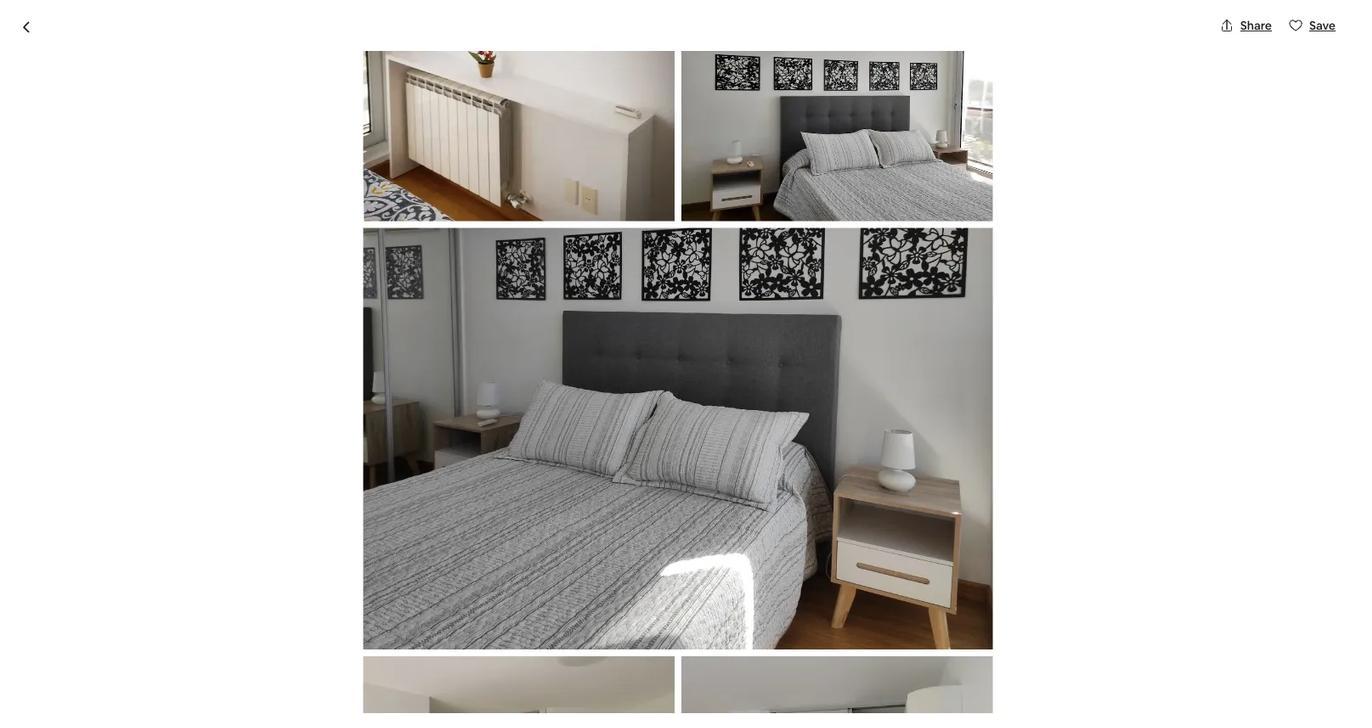Task type: locate. For each thing, give the bounding box(es) containing it.
anywhere
[[550, 26, 607, 42]]

listing image 20 image
[[363, 13, 675, 221], [363, 13, 675, 221]]

save
[[1310, 18, 1336, 33]]

anywhere button
[[529, 14, 622, 54]]

0 horizontal spatial ·
[[393, 592, 396, 609]]

entire rental unit hosted by fabrizio jorge 2 beds · 2 baths
[[202, 562, 567, 609]]

dialog
[[0, 0, 1357, 715]]

0 horizontal spatial 2
[[348, 592, 356, 609]]

night
[[892, 590, 924, 607]]

dialog containing share
[[0, 0, 1357, 715]]

2 left the beds
[[348, 592, 356, 609]]

1 vertical spatial ·
[[393, 592, 396, 609]]

rental
[[258, 562, 309, 586]]

unit
[[313, 562, 347, 586]]

save button
[[1283, 11, 1343, 40]]

bright apartment close to the seafront image 1 image
[[202, 162, 678, 536]]

bright
[[202, 87, 266, 115]]

1 2 from the left
[[348, 592, 356, 609]]

$51
[[858, 585, 888, 609]]

0 vertical spatial ·
[[405, 124, 408, 141]]

seafront
[[522, 87, 612, 115]]

1 horizontal spatial ·
[[405, 124, 408, 141]]

·
[[405, 124, 408, 141], [393, 592, 396, 609]]

· down the close
[[405, 124, 408, 141]]

montevideo, uruguay button
[[415, 121, 535, 141]]

$51 night
[[858, 585, 924, 609]]

close
[[391, 87, 449, 115]]

beds
[[359, 592, 390, 609]]

1 horizontal spatial 2
[[399, 592, 407, 609]]

for
[[490, 681, 506, 696]]

listing image 21 image
[[682, 13, 993, 221], [682, 13, 993, 221]]

2 left baths
[[399, 592, 407, 609]]

dormitorio principal - suite. image
[[682, 657, 993, 715], [682, 657, 993, 715]]

Anywhere search field
[[529, 14, 828, 54]]

wifi
[[372, 681, 391, 696]]

dormitorio principal - suite image
[[363, 657, 675, 715], [363, 657, 675, 715]]

workspace
[[327, 659, 397, 676]]

montevideo,
[[415, 123, 485, 139]]

by
[[417, 562, 439, 586]]

bright apartment close to the seafront superhost · montevideo, uruguay
[[202, 87, 612, 141]]

dedicated
[[257, 659, 324, 676]]

· right the beds
[[393, 592, 396, 609]]

listing image 22 image
[[363, 228, 993, 650], [363, 228, 993, 650]]

well-
[[427, 681, 453, 696]]

fabrizio jorge is a superhost. learn more about fabrizio jorge. image
[[710, 563, 758, 611], [710, 563, 758, 611]]

common
[[268, 681, 317, 696]]

2
[[348, 592, 356, 609], [399, 592, 407, 609]]

bright apartment close to the seafront image 2 image
[[685, 162, 916, 349]]



Task type: vqa. For each thing, say whether or not it's contained in the screenshot.
the leftmost '2'
yes



Task type: describe. For each thing, give the bounding box(es) containing it.
2 2 from the left
[[399, 592, 407, 609]]

uruguay
[[487, 123, 535, 139]]

with
[[346, 681, 370, 696]]

· inside bright apartment close to the seafront superhost · montevideo, uruguay
[[405, 124, 408, 141]]

share
[[1241, 18, 1273, 33]]

entire
[[202, 562, 254, 586]]

a
[[257, 681, 265, 696]]

· inside the entire rental unit hosted by fabrizio jorge 2 beds · 2 baths
[[393, 592, 396, 609]]

dedicated workspace a common area with wifi that's well-suited for working.
[[257, 659, 555, 696]]

baths
[[410, 592, 445, 609]]

that's
[[394, 681, 425, 696]]

bright apartment close to the seafront image 5 image
[[923, 356, 1154, 536]]

10/26/2023
[[869, 650, 931, 666]]

10/26/2023 button
[[858, 628, 1132, 676]]

the
[[482, 87, 517, 115]]

area
[[319, 681, 343, 696]]

bright apartment close to the seafront image 4 image
[[923, 162, 1154, 349]]

bright apartment close to the seafront image 3 image
[[685, 356, 916, 536]]

fabrizio jorge
[[443, 562, 567, 586]]

hosted
[[351, 562, 413, 586]]

suited
[[453, 681, 487, 696]]

to
[[454, 87, 477, 115]]

share button
[[1214, 11, 1279, 40]]

working.
[[508, 681, 555, 696]]

superhost
[[342, 123, 398, 139]]

apartment
[[270, 87, 386, 115]]



